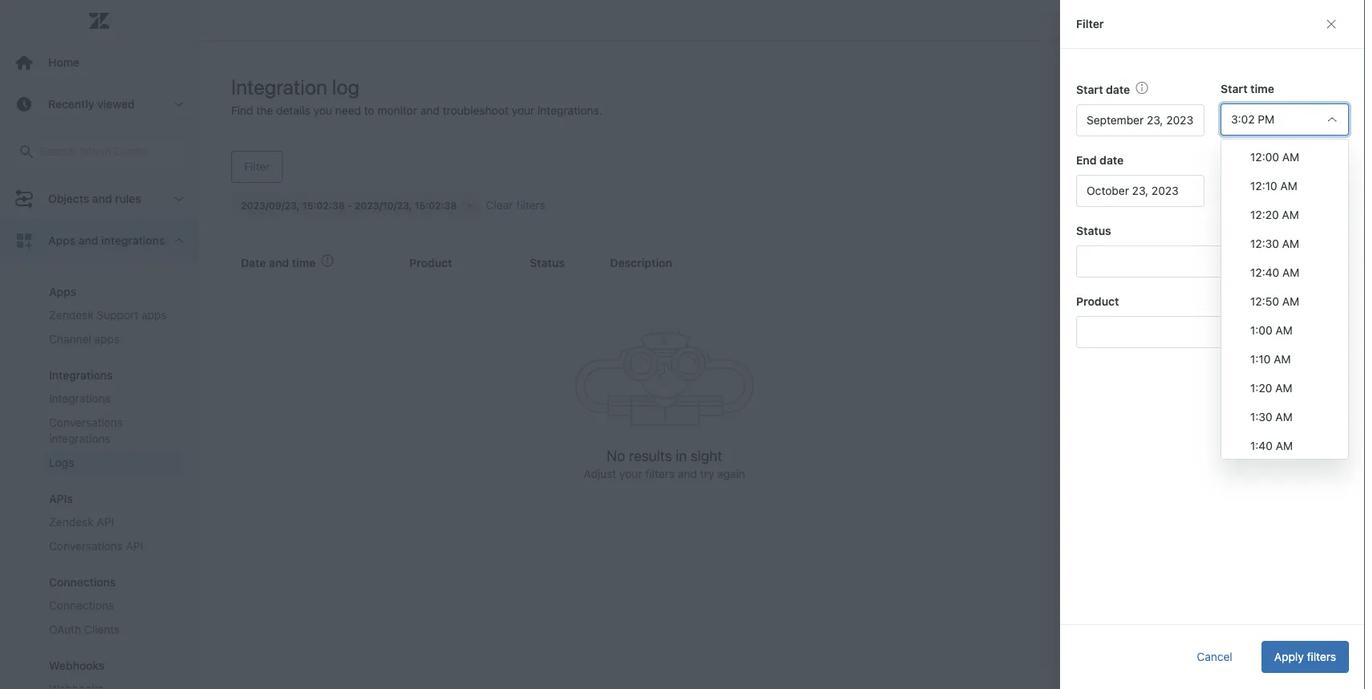 Task type: describe. For each thing, give the bounding box(es) containing it.
Status field
[[1088, 249, 1314, 274]]

channel
[[49, 333, 91, 346]]

apps and integrations group
[[0, 262, 198, 689]]

Start date field
[[1076, 104, 1205, 136]]

start time
[[1221, 82, 1274, 95]]

zendesk api
[[49, 516, 114, 529]]

apply
[[1274, 650, 1304, 664]]

12:00
[[1250, 150, 1279, 164]]

date for start date
[[1106, 83, 1130, 96]]

am for 12:00 am
[[1282, 150, 1299, 164]]

am for 12:10 am
[[1280, 179, 1297, 193]]

zendesk for zendesk support apps
[[49, 309, 94, 322]]

start time list box
[[1221, 139, 1349, 461]]

oauth clients
[[49, 623, 120, 636]]

am for 12:30 am
[[1282, 237, 1299, 250]]

primary element
[[0, 0, 199, 689]]

12:20
[[1250, 208, 1279, 221]]

conversations for api
[[49, 540, 123, 553]]

api for zendesk api
[[97, 516, 114, 529]]

conversations api
[[49, 540, 143, 553]]

oauth clients link
[[43, 618, 182, 642]]

webhooks
[[49, 659, 105, 672]]

logs element
[[49, 455, 74, 471]]

zendesk support apps
[[49, 309, 167, 322]]

1 horizontal spatial apps
[[141, 309, 167, 322]]

integrations element inside integrations link
[[49, 391, 111, 407]]

12:10 am
[[1250, 179, 1297, 193]]

12:40
[[1250, 266, 1279, 279]]

2 webhooks element from the top
[[49, 681, 103, 689]]

2 connections from the top
[[49, 599, 114, 612]]

12:50 am
[[1250, 295, 1299, 308]]

12:40 am
[[1250, 266, 1299, 279]]

12:30
[[1250, 237, 1279, 250]]

cancel button
[[1184, 641, 1245, 673]]

am for 1:30 am
[[1275, 410, 1293, 424]]

and
[[78, 234, 98, 247]]

conversations integrations element
[[49, 415, 176, 447]]

1 connections from the top
[[49, 576, 116, 589]]

1 integrations element from the top
[[49, 369, 113, 382]]

am for 1:00 am
[[1276, 324, 1293, 337]]

am for 1:10 am
[[1274, 353, 1291, 366]]

am for 12:40 am
[[1282, 266, 1299, 279]]

integrations link
[[43, 387, 182, 411]]

connections link
[[43, 594, 182, 618]]

time for end time
[[1244, 154, 1268, 167]]

12:50
[[1250, 295, 1279, 308]]

End date field
[[1076, 175, 1205, 207]]

filter dialog
[[1060, 0, 1365, 689]]

start time element
[[1221, 104, 1349, 136]]

1:20 am
[[1250, 382, 1292, 395]]

12:00 am
[[1250, 150, 1299, 164]]

clients
[[84, 623, 120, 636]]

am for 12:50 am
[[1282, 295, 1299, 308]]

1:30
[[1250, 410, 1272, 424]]

filter
[[1076, 17, 1104, 30]]

start for start date
[[1076, 83, 1103, 96]]

conversations for integrations
[[49, 416, 123, 429]]

conversations integrations link
[[43, 411, 182, 451]]

end date
[[1076, 154, 1124, 167]]

1:10
[[1250, 353, 1271, 366]]

support
[[97, 309, 138, 322]]

time for start time
[[1250, 82, 1274, 95]]

2 connections element from the top
[[49, 598, 114, 614]]

conversations api element
[[49, 538, 143, 555]]

zendesk for zendesk api
[[49, 516, 94, 529]]

1:10 am
[[1250, 353, 1291, 366]]

conversations integrations
[[49, 416, 123, 445]]

webhooks element containing webhooks
[[49, 659, 105, 672]]



Task type: vqa. For each thing, say whether or not it's contained in the screenshot.
bottom Agent
no



Task type: locate. For each thing, give the bounding box(es) containing it.
integrations element down channel apps element
[[49, 369, 113, 382]]

start up start time field
[[1221, 82, 1248, 95]]

am right 12:20 on the top right
[[1282, 208, 1299, 221]]

12:10
[[1250, 179, 1277, 193]]

conversations
[[49, 416, 123, 429], [49, 540, 123, 553]]

connections element up "oauth clients"
[[49, 598, 114, 614]]

time up 12:10 at the top
[[1244, 154, 1268, 167]]

0 horizontal spatial apps
[[94, 333, 120, 346]]

integrations up logs
[[49, 432, 111, 445]]

1 vertical spatial time
[[1244, 154, 1268, 167]]

close modal image
[[1325, 18, 1338, 30]]

zendesk api element
[[49, 514, 114, 530]]

end for end time
[[1221, 154, 1241, 167]]

1 horizontal spatial end
[[1221, 154, 1241, 167]]

api
[[97, 516, 114, 529], [126, 540, 143, 553]]

none search field inside primary element
[[2, 136, 197, 168]]

1 zendesk from the top
[[49, 309, 94, 322]]

tree item inside primary element
[[0, 220, 198, 689]]

connections element
[[49, 576, 116, 589], [49, 598, 114, 614]]

apps
[[48, 234, 76, 247], [49, 285, 76, 299]]

1 integrations from the top
[[49, 369, 113, 382]]

channel apps element
[[49, 331, 120, 347]]

am right 12:50
[[1282, 295, 1299, 308]]

0 vertical spatial connections
[[49, 576, 116, 589]]

oauth clients element
[[49, 622, 120, 638]]

cancel
[[1197, 650, 1232, 664]]

2 zendesk from the top
[[49, 516, 94, 529]]

api down zendesk api link
[[126, 540, 143, 553]]

1 vertical spatial webhooks element
[[49, 681, 103, 689]]

1 vertical spatial zendesk
[[49, 516, 94, 529]]

0 vertical spatial conversations
[[49, 416, 123, 429]]

connections up connections link
[[49, 576, 116, 589]]

integrations element up the conversations integrations
[[49, 391, 111, 407]]

1 vertical spatial integrations element
[[49, 391, 111, 407]]

apps up "channel" in the left of the page
[[49, 285, 76, 299]]

api inside "element"
[[126, 540, 143, 553]]

apps right "support"
[[141, 309, 167, 322]]

conversations down integrations link
[[49, 416, 123, 429]]

1:20
[[1250, 382, 1272, 395]]

channel apps
[[49, 333, 120, 346]]

channel apps link
[[43, 327, 182, 351]]

am for 1:40 am
[[1276, 439, 1293, 453]]

product element
[[1076, 316, 1349, 348]]

apps element
[[49, 285, 76, 299]]

status
[[1076, 224, 1111, 238]]

am right "1:30"
[[1275, 410, 1293, 424]]

1 conversations from the top
[[49, 416, 123, 429]]

1 webhooks element from the top
[[49, 659, 105, 672]]

apps down zendesk support apps element
[[94, 333, 120, 346]]

0 vertical spatial connections element
[[49, 576, 116, 589]]

1 horizontal spatial start
[[1221, 82, 1248, 95]]

time
[[1250, 82, 1274, 95], [1244, 154, 1268, 167]]

conversations api link
[[43, 534, 182, 559]]

1:00
[[1250, 324, 1272, 337]]

webhooks element
[[49, 659, 105, 672], [49, 681, 103, 689]]

0 vertical spatial date
[[1106, 83, 1130, 96]]

connections element up connections link
[[49, 576, 116, 589]]

0 horizontal spatial start
[[1076, 83, 1103, 96]]

zendesk up "channel" in the left of the page
[[49, 309, 94, 322]]

1 vertical spatial apps
[[49, 285, 76, 299]]

start up the start date field
[[1076, 83, 1103, 96]]

connections up "oauth clients"
[[49, 599, 114, 612]]

1 vertical spatial apps
[[94, 333, 120, 346]]

12:20 am
[[1250, 208, 1299, 221]]

1 end from the left
[[1076, 154, 1097, 167]]

am right the 1:10
[[1274, 353, 1291, 366]]

apply filters
[[1274, 650, 1336, 664]]

zendesk support apps link
[[43, 303, 182, 327]]

integrations inside integrations link
[[49, 392, 111, 405]]

integrations
[[49, 369, 113, 382], [49, 392, 111, 405]]

apps and integrations button
[[0, 220, 198, 262]]

connections
[[49, 576, 116, 589], [49, 599, 114, 612]]

0 vertical spatial webhooks element
[[49, 659, 105, 672]]

integrations element
[[49, 369, 113, 382], [49, 391, 111, 407]]

time up start time field
[[1250, 82, 1274, 95]]

integrations right and
[[101, 234, 165, 247]]

am right 1:40
[[1276, 439, 1293, 453]]

apps left and
[[48, 234, 76, 247]]

logs
[[49, 456, 74, 469]]

apps and integrations
[[48, 234, 165, 247]]

am right 12:10 at the top
[[1280, 179, 1297, 193]]

0 vertical spatial integrations
[[49, 369, 113, 382]]

zendesk down apis at the bottom
[[49, 516, 94, 529]]

Search Admin Center field
[[39, 144, 178, 159]]

date up the start date field
[[1106, 83, 1130, 96]]

conversations down the zendesk api element
[[49, 540, 123, 553]]

end for end date
[[1076, 154, 1097, 167]]

1 horizontal spatial api
[[126, 540, 143, 553]]

12:30 am
[[1250, 237, 1299, 250]]

api for conversations api
[[126, 540, 143, 553]]

apps for apps element
[[49, 285, 76, 299]]

date
[[1106, 83, 1130, 96], [1100, 154, 1124, 167]]

1 vertical spatial conversations
[[49, 540, 123, 553]]

apps inside dropdown button
[[48, 234, 76, 247]]

tree item
[[0, 220, 198, 689]]

1 vertical spatial integrations
[[49, 392, 111, 405]]

integrations up the conversations integrations
[[49, 392, 111, 405]]

0 vertical spatial time
[[1250, 82, 1274, 95]]

apply filters button
[[1261, 641, 1349, 673]]

0 horizontal spatial api
[[97, 516, 114, 529]]

end
[[1076, 154, 1097, 167], [1221, 154, 1241, 167]]

1:30 am
[[1250, 410, 1293, 424]]

0 vertical spatial integrations
[[101, 234, 165, 247]]

0 vertical spatial api
[[97, 516, 114, 529]]

apps
[[141, 309, 167, 322], [94, 333, 120, 346]]

2 integrations from the top
[[49, 392, 111, 405]]

oauth
[[49, 623, 81, 636]]

zendesk inside the zendesk api element
[[49, 516, 94, 529]]

2 end from the left
[[1221, 154, 1241, 167]]

conversations inside "element"
[[49, 540, 123, 553]]

Start time field
[[1231, 112, 1319, 127]]

date for end date
[[1100, 154, 1124, 167]]

am right 12:00
[[1282, 150, 1299, 164]]

date up end date field
[[1100, 154, 1124, 167]]

1 vertical spatial api
[[126, 540, 143, 553]]

end time
[[1221, 154, 1268, 167]]

0 vertical spatial apps
[[48, 234, 76, 247]]

filters
[[1307, 650, 1336, 664]]

1 vertical spatial connections element
[[49, 598, 114, 614]]

zendesk support apps element
[[49, 307, 167, 323]]

apis
[[49, 492, 73, 506]]

integrations inside dropdown button
[[101, 234, 165, 247]]

integrations
[[101, 234, 165, 247], [49, 432, 111, 445]]

zendesk api link
[[43, 510, 182, 534]]

webhooks element down the webhooks
[[49, 681, 103, 689]]

zendesk
[[49, 309, 94, 322], [49, 516, 94, 529]]

0 vertical spatial apps
[[141, 309, 167, 322]]

1:00 am
[[1250, 324, 1293, 337]]

integrations down channel apps element
[[49, 369, 113, 382]]

integrations inside the conversations integrations
[[49, 432, 111, 445]]

0 horizontal spatial end
[[1076, 154, 1097, 167]]

logs link
[[43, 451, 182, 475]]

api up conversations api link
[[97, 516, 114, 529]]

apps for apps and integrations
[[48, 234, 76, 247]]

1 connections element from the top
[[49, 576, 116, 589]]

apps inside group
[[49, 285, 76, 299]]

apis element
[[49, 492, 73, 506]]

am for 1:20 am
[[1275, 382, 1292, 395]]

start date
[[1076, 83, 1130, 96]]

1 vertical spatial connections
[[49, 599, 114, 612]]

zendesk inside zendesk support apps element
[[49, 309, 94, 322]]

am right 1:00
[[1276, 324, 1293, 337]]

start
[[1221, 82, 1248, 95], [1076, 83, 1103, 96]]

end left 12:00
[[1221, 154, 1241, 167]]

1:40 am
[[1250, 439, 1293, 453]]

1 vertical spatial integrations
[[49, 432, 111, 445]]

am right 12:30
[[1282, 237, 1299, 250]]

product
[[1076, 295, 1119, 308]]

end up end date field
[[1076, 154, 1097, 167]]

am right 12:40
[[1282, 266, 1299, 279]]

webhooks element down oauth clients element
[[49, 659, 105, 672]]

0 vertical spatial zendesk
[[49, 309, 94, 322]]

tree item containing apps and integrations
[[0, 220, 198, 689]]

start for start time
[[1221, 82, 1248, 95]]

am
[[1282, 150, 1299, 164], [1280, 179, 1297, 193], [1282, 208, 1299, 221], [1282, 237, 1299, 250], [1282, 266, 1299, 279], [1282, 295, 1299, 308], [1276, 324, 1293, 337], [1274, 353, 1291, 366], [1275, 382, 1292, 395], [1275, 410, 1293, 424], [1276, 439, 1293, 453]]

am for 12:20 am
[[1282, 208, 1299, 221]]

am right 1:20
[[1275, 382, 1292, 395]]

2 integrations element from the top
[[49, 391, 111, 407]]

1:40
[[1250, 439, 1273, 453]]

0 vertical spatial integrations element
[[49, 369, 113, 382]]

1 vertical spatial date
[[1100, 154, 1124, 167]]

None search field
[[2, 136, 197, 168]]

2 conversations from the top
[[49, 540, 123, 553]]



